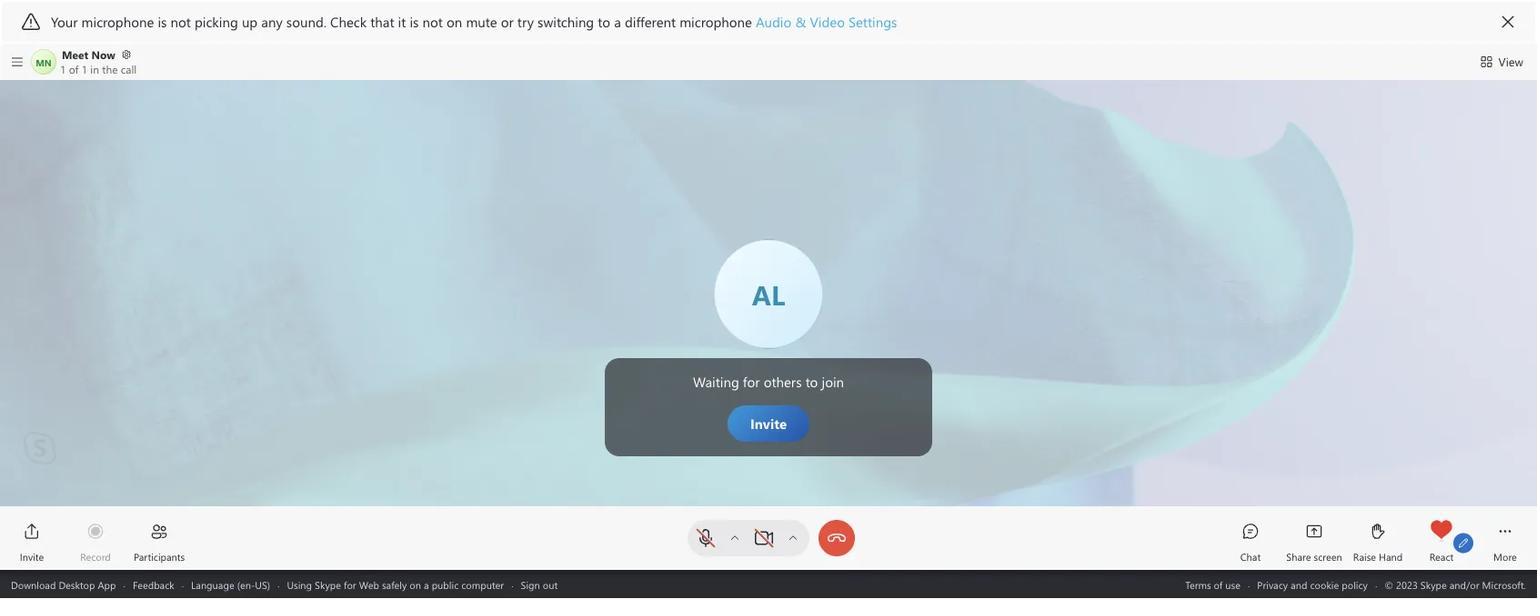 Task type: locate. For each thing, give the bounding box(es) containing it.
out
[[543, 578, 558, 592]]

privacy
[[1257, 578, 1288, 592]]

download
[[11, 578, 56, 592]]

skype
[[315, 578, 341, 592]]

feedback
[[133, 578, 174, 592]]

computer
[[461, 578, 504, 592]]

download desktop app link
[[11, 578, 116, 592]]

us)
[[255, 578, 270, 592]]

web
[[359, 578, 379, 592]]

public
[[432, 578, 459, 592]]

sign
[[521, 578, 540, 592]]

sign out
[[521, 578, 558, 592]]

desktop
[[59, 578, 95, 592]]

safely
[[382, 578, 407, 592]]

terms
[[1185, 578, 1211, 592]]



Task type: describe. For each thing, give the bounding box(es) containing it.
using skype for web safely on a public computer link
[[287, 578, 504, 592]]

feedback link
[[133, 578, 174, 592]]

using skype for web safely on a public computer
[[287, 578, 504, 592]]

(en-
[[237, 578, 255, 592]]

terms of use
[[1185, 578, 1241, 592]]

on
[[410, 578, 421, 592]]

privacy and cookie policy
[[1257, 578, 1368, 592]]

use
[[1226, 578, 1241, 592]]

a
[[424, 578, 429, 592]]

language (en-us) link
[[191, 578, 270, 592]]

cookie
[[1310, 578, 1339, 592]]

privacy and cookie policy link
[[1257, 578, 1368, 592]]

for
[[344, 578, 356, 592]]

language
[[191, 578, 234, 592]]

download desktop app
[[11, 578, 116, 592]]

language (en-us)
[[191, 578, 270, 592]]

policy
[[1342, 578, 1368, 592]]

of
[[1214, 578, 1223, 592]]

app
[[98, 578, 116, 592]]

terms of use link
[[1185, 578, 1241, 592]]

and
[[1291, 578, 1307, 592]]

sign out link
[[521, 578, 558, 592]]

using
[[287, 578, 312, 592]]



Task type: vqa. For each thing, say whether or not it's contained in the screenshot.
the left 'i'm'
no



